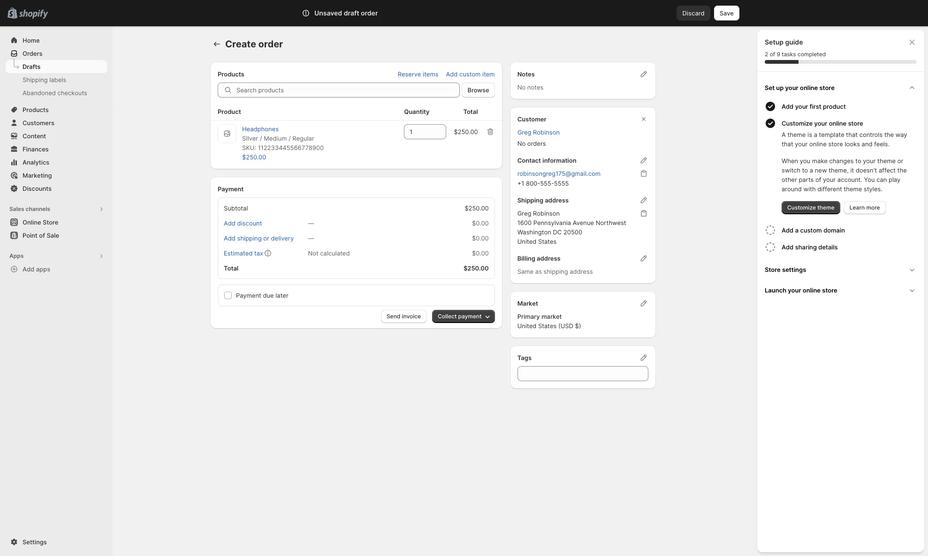 Task type: describe. For each thing, give the bounding box(es) containing it.
online down settings
[[803, 287, 821, 294]]

add for add a custom domain
[[782, 227, 794, 234]]

customize for customize theme
[[788, 204, 816, 211]]

the inside when you make changes to your theme or switch to a new theme, it doesn't affect the other parts of your account. you can play around with different theme styles.
[[898, 167, 907, 174]]

controls
[[860, 131, 883, 138]]

not calculated
[[308, 250, 350, 257]]

setup guide dialog
[[758, 30, 925, 553]]

add for add apps
[[23, 266, 34, 273]]

market
[[518, 300, 538, 308]]

finances link
[[6, 143, 107, 156]]

learn
[[850, 204, 865, 211]]

0 horizontal spatial order
[[258, 38, 283, 50]]

collect payment button
[[432, 310, 495, 323]]

$0.00 for add shipping or delivery
[[472, 235, 489, 242]]

account.
[[838, 176, 863, 184]]

shipping address
[[518, 197, 569, 204]]

market
[[542, 313, 562, 321]]

0 vertical spatial custom
[[460, 70, 481, 78]]

theme inside the a theme is a template that controls the way that your online store looks and feels.
[[788, 131, 806, 138]]

greg robinson no orders
[[518, 129, 560, 147]]

point of sale button
[[0, 229, 113, 242]]

washington
[[518, 229, 552, 236]]

shipping for shipping labels
[[23, 76, 48, 84]]

send
[[387, 313, 401, 320]]

robinson for orders
[[533, 129, 560, 136]]

headphones silver / medium / regular sku: 112233445566778900
[[242, 125, 324, 152]]

customers
[[23, 119, 54, 127]]

robinsongreg175@gmail.com
[[518, 170, 601, 177]]

online up add your first product
[[800, 84, 818, 92]]

learn more
[[850, 204, 881, 211]]

point of sale link
[[6, 229, 107, 242]]

can
[[877, 176, 888, 184]]

robinson for pennsylvania
[[533, 210, 560, 217]]

customers link
[[6, 116, 107, 130]]

or inside when you make changes to your theme or switch to a new theme, it doesn't affect the other parts of your account. you can play around with different theme styles.
[[898, 157, 904, 165]]

add a custom domain button
[[782, 222, 921, 239]]

subtotal
[[224, 205, 248, 212]]

discard
[[683, 9, 705, 17]]

shipping labels
[[23, 76, 66, 84]]

items
[[423, 70, 439, 78]]

$250.00 button
[[237, 151, 272, 164]]

dc
[[553, 229, 562, 236]]

custom inside setup guide dialog
[[801, 227, 822, 234]]

add for add your first product
[[782, 103, 794, 110]]

make
[[813, 157, 828, 165]]

online store link
[[6, 216, 107, 229]]

other
[[782, 176, 798, 184]]

a inside when you make changes to your theme or switch to a new theme, it doesn't affect the other parts of your account. you can play around with different theme styles.
[[810, 167, 814, 174]]

of for 9
[[770, 51, 776, 58]]

a
[[782, 131, 786, 138]]

store inside launch your online store button
[[823, 287, 838, 294]]

save button
[[714, 6, 740, 21]]

0 horizontal spatial that
[[782, 140, 794, 148]]

payment for payment
[[218, 185, 244, 193]]

primary market united states (usd $)
[[518, 313, 582, 330]]

sale
[[47, 232, 59, 239]]

send invoice button
[[381, 310, 427, 323]]

your inside button
[[815, 120, 828, 127]]

greg robinson link
[[518, 129, 560, 136]]

online store
[[23, 219, 58, 226]]

customize theme
[[788, 204, 835, 211]]

affect
[[879, 167, 896, 174]]

9
[[777, 51, 781, 58]]

mark add sharing details as done image
[[765, 242, 777, 253]]

feels.
[[875, 140, 890, 148]]

way
[[896, 131, 908, 138]]

shipping for shipping address
[[518, 197, 544, 204]]

store inside set up your online store button
[[820, 84, 835, 92]]

settings
[[783, 266, 807, 274]]

up
[[777, 84, 784, 92]]

labels
[[49, 76, 66, 84]]

styles.
[[864, 185, 883, 193]]

united inside greg robinson 1600 pennsylvania avenue northwest washington dc 20500 united states
[[518, 238, 537, 246]]

you
[[865, 176, 875, 184]]

collect
[[438, 313, 457, 320]]

completed
[[798, 51, 826, 58]]

2 of 9 tasks completed
[[765, 51, 826, 58]]

you
[[800, 157, 811, 165]]

1 horizontal spatial products
[[218, 70, 244, 78]]

or inside button
[[263, 235, 269, 242]]

apps
[[36, 266, 50, 273]]

add your first product
[[782, 103, 846, 110]]

abandoned checkouts
[[23, 89, 87, 97]]

online store button
[[0, 216, 113, 229]]

tax
[[254, 250, 263, 257]]

tags
[[518, 354, 532, 362]]

add discount
[[224, 220, 262, 227]]

payment
[[458, 313, 482, 320]]

billing address
[[518, 255, 561, 262]]

products link
[[6, 103, 107, 116]]

store inside the a theme is a template that controls the way that your online store looks and feels.
[[829, 140, 844, 148]]

customer
[[518, 115, 547, 123]]

add apps button
[[6, 263, 107, 276]]

learn more link
[[845, 201, 886, 215]]

parts
[[799, 176, 814, 184]]

silver
[[242, 135, 258, 142]]

a inside button
[[796, 227, 799, 234]]

shipping labels link
[[6, 73, 107, 86]]

content
[[23, 132, 46, 140]]

estimated tax button
[[218, 247, 269, 260]]

calculated
[[320, 250, 350, 257]]

your left "first"
[[796, 103, 809, 110]]

set
[[765, 84, 775, 92]]

add shipping or delivery
[[224, 235, 294, 242]]

theme inside "link"
[[818, 204, 835, 211]]

the inside the a theme is a template that controls the way that your online store looks and feels.
[[885, 131, 894, 138]]

1 no from the top
[[518, 84, 526, 91]]

customize for customize your online store
[[782, 120, 813, 127]]

theme,
[[829, 167, 849, 174]]

theme down account.
[[844, 185, 863, 193]]

search
[[344, 9, 364, 17]]

setup guide
[[765, 38, 804, 46]]

invoice
[[402, 313, 421, 320]]

it
[[851, 167, 855, 174]]

store settings
[[765, 266, 807, 274]]

add your first product button
[[782, 98, 921, 115]]

create
[[225, 38, 256, 50]]

medium
[[264, 135, 287, 142]]

add for add shipping or delivery
[[224, 235, 236, 242]]



Task type: vqa. For each thing, say whether or not it's contained in the screenshot.
Set up your online store
yes



Task type: locate. For each thing, give the bounding box(es) containing it.
shipping
[[23, 76, 48, 84], [518, 197, 544, 204]]

1 horizontal spatial shipping
[[518, 197, 544, 204]]

custom up browse "button"
[[460, 70, 481, 78]]

2 / from the left
[[289, 135, 291, 142]]

theme up affect
[[878, 157, 896, 165]]

0 vertical spatial payment
[[218, 185, 244, 193]]

0 horizontal spatial total
[[224, 265, 239, 272]]

add sharing details button
[[782, 239, 921, 256]]

0 vertical spatial address
[[545, 197, 569, 204]]

add right items
[[446, 70, 458, 78]]

of right 2
[[770, 51, 776, 58]]

shipping inside button
[[237, 235, 262, 242]]

customize inside customize theme "link"
[[788, 204, 816, 211]]

customize your online store
[[782, 120, 864, 127]]

store inside store settings button
[[765, 266, 781, 274]]

greg inside greg robinson 1600 pennsylvania avenue northwest washington dc 20500 united states
[[518, 210, 532, 217]]

1 horizontal spatial or
[[898, 157, 904, 165]]

a right is
[[814, 131, 818, 138]]

a
[[814, 131, 818, 138], [810, 167, 814, 174], [796, 227, 799, 234]]

1 states from the top
[[538, 238, 557, 246]]

0 vertical spatial that
[[847, 131, 858, 138]]

that down a on the right top
[[782, 140, 794, 148]]

0 vertical spatial of
[[770, 51, 776, 58]]

your right up at the right top
[[786, 84, 799, 92]]

add right mark add a custom domain as done icon
[[782, 227, 794, 234]]

or left delivery
[[263, 235, 269, 242]]

payment left due
[[236, 292, 261, 300]]

2 vertical spatial $0.00
[[472, 250, 489, 257]]

quantity
[[404, 108, 430, 115]]

2 robinson from the top
[[533, 210, 560, 217]]

different
[[818, 185, 843, 193]]

information
[[543, 157, 577, 164]]

1 $0.00 from the top
[[472, 220, 489, 227]]

products down create
[[218, 70, 244, 78]]

1 vertical spatial to
[[803, 167, 808, 174]]

discount
[[237, 220, 262, 227]]

store up the product
[[820, 84, 835, 92]]

0 horizontal spatial /
[[260, 135, 262, 142]]

0 vertical spatial —
[[308, 220, 314, 227]]

store down template
[[829, 140, 844, 148]]

2 vertical spatial a
[[796, 227, 799, 234]]

1 vertical spatial states
[[538, 323, 557, 330]]

no left orders
[[518, 140, 526, 147]]

greg up the 1600
[[518, 210, 532, 217]]

0 vertical spatial the
[[885, 131, 894, 138]]

add sharing details
[[782, 244, 838, 251]]

add
[[446, 70, 458, 78], [782, 103, 794, 110], [224, 220, 236, 227], [782, 227, 794, 234], [224, 235, 236, 242], [782, 244, 794, 251], [23, 266, 34, 273]]

apps button
[[6, 250, 107, 263]]

headphones
[[242, 125, 279, 133]]

online
[[23, 219, 41, 226]]

united down primary
[[518, 323, 537, 330]]

robinsongreg175@gmail.com button
[[512, 167, 607, 180]]

Search products text field
[[237, 83, 460, 98]]

product
[[218, 108, 241, 115]]

point of sale
[[23, 232, 59, 239]]

online down is
[[810, 140, 827, 148]]

0 vertical spatial states
[[538, 238, 557, 246]]

discounts link
[[6, 182, 107, 195]]

add shipping or delivery button
[[218, 232, 300, 245]]

0 vertical spatial greg
[[518, 129, 532, 136]]

1 vertical spatial no
[[518, 140, 526, 147]]

1 greg from the top
[[518, 129, 532, 136]]

total
[[464, 108, 478, 115], [224, 265, 239, 272]]

112233445566778900
[[258, 144, 324, 152]]

1 vertical spatial address
[[537, 255, 561, 262]]

marketing
[[23, 172, 52, 179]]

united inside primary market united states (usd $)
[[518, 323, 537, 330]]

0 horizontal spatial to
[[803, 167, 808, 174]]

pennsylvania
[[534, 219, 571, 227]]

$250.00 inside button
[[242, 154, 266, 161]]

your inside the a theme is a template that controls the way that your online store looks and feels.
[[795, 140, 808, 148]]

products up customers on the left top
[[23, 106, 49, 114]]

analytics link
[[6, 156, 107, 169]]

to down you
[[803, 167, 808, 174]]

your down is
[[795, 140, 808, 148]]

address down 20500
[[570, 268, 593, 276]]

setup
[[765, 38, 784, 46]]

2 vertical spatial of
[[39, 232, 45, 239]]

total down estimated
[[224, 265, 239, 272]]

1 horizontal spatial /
[[289, 135, 291, 142]]

1 vertical spatial of
[[816, 176, 822, 184]]

add right mark add sharing details as done icon
[[782, 244, 794, 251]]

order right draft
[[361, 9, 378, 17]]

mark add a custom domain as done image
[[765, 225, 777, 236]]

1 robinson from the top
[[533, 129, 560, 136]]

0 vertical spatial to
[[856, 157, 862, 165]]

robinson inside greg robinson 1600 pennsylvania avenue northwest washington dc 20500 united states
[[533, 210, 560, 217]]

switch
[[782, 167, 801, 174]]

channels
[[26, 206, 50, 213]]

analytics
[[23, 159, 49, 166]]

2 greg from the top
[[518, 210, 532, 217]]

or up play
[[898, 157, 904, 165]]

add left apps at the left of the page
[[23, 266, 34, 273]]

set up your online store button
[[761, 77, 921, 98]]

online inside button
[[829, 120, 847, 127]]

online inside the a theme is a template that controls the way that your online store looks and feels.
[[810, 140, 827, 148]]

1 vertical spatial order
[[258, 38, 283, 50]]

online up template
[[829, 120, 847, 127]]

customize theme link
[[782, 201, 841, 215]]

1 vertical spatial shipping
[[518, 197, 544, 204]]

a inside the a theme is a template that controls the way that your online store looks and feels.
[[814, 131, 818, 138]]

/ up 112233445566778900
[[289, 135, 291, 142]]

add custom item button
[[441, 68, 501, 81]]

3 $0.00 from the top
[[472, 250, 489, 257]]

0 horizontal spatial store
[[43, 219, 58, 226]]

domain
[[824, 227, 846, 234]]

1 horizontal spatial total
[[464, 108, 478, 115]]

1 vertical spatial the
[[898, 167, 907, 174]]

a up sharing
[[796, 227, 799, 234]]

northwest
[[596, 219, 627, 227]]

add down 'subtotal'
[[224, 220, 236, 227]]

0 vertical spatial customize
[[782, 120, 813, 127]]

sharing
[[796, 244, 817, 251]]

1 horizontal spatial to
[[856, 157, 862, 165]]

greg for greg robinson no orders
[[518, 129, 532, 136]]

theme right a on the right top
[[788, 131, 806, 138]]

payment up 'subtotal'
[[218, 185, 244, 193]]

address for billing address
[[537, 255, 561, 262]]

your up doesn't
[[864, 157, 876, 165]]

that up looks
[[847, 131, 858, 138]]

doesn't
[[856, 167, 878, 174]]

address down 5555
[[545, 197, 569, 204]]

2 vertical spatial address
[[570, 268, 593, 276]]

robinson up pennsylvania
[[533, 210, 560, 217]]

details
[[819, 244, 838, 251]]

$0.00 for add discount
[[472, 220, 489, 227]]

1 horizontal spatial shipping
[[544, 268, 568, 276]]

a left new at right top
[[810, 167, 814, 174]]

2 — from the top
[[308, 235, 314, 242]]

robinson up orders
[[533, 129, 560, 136]]

1 horizontal spatial order
[[361, 9, 378, 17]]

home
[[23, 37, 40, 44]]

due
[[263, 292, 274, 300]]

your up template
[[815, 120, 828, 127]]

theme down different
[[818, 204, 835, 211]]

home link
[[6, 34, 107, 47]]

0 vertical spatial united
[[518, 238, 537, 246]]

1 / from the left
[[260, 135, 262, 142]]

launch your online store button
[[761, 280, 921, 301]]

add for add custom item
[[446, 70, 458, 78]]

2 $0.00 from the top
[[472, 235, 489, 242]]

1600
[[518, 219, 532, 227]]

store down store settings button
[[823, 287, 838, 294]]

1 vertical spatial or
[[263, 235, 269, 242]]

regular
[[293, 135, 314, 142]]

the up play
[[898, 167, 907, 174]]

customize down with
[[788, 204, 816, 211]]

1 vertical spatial customize
[[788, 204, 816, 211]]

shipping down drafts
[[23, 76, 48, 84]]

/ down headphones 'link'
[[260, 135, 262, 142]]

products inside products link
[[23, 106, 49, 114]]

customize your online store element
[[763, 130, 921, 215]]

0 vertical spatial order
[[361, 9, 378, 17]]

store up launch at right
[[765, 266, 781, 274]]

2
[[765, 51, 769, 58]]

0 horizontal spatial of
[[39, 232, 45, 239]]

your up different
[[824, 176, 836, 184]]

1 vertical spatial robinson
[[533, 210, 560, 217]]

robinson inside greg robinson no orders
[[533, 129, 560, 136]]

0 horizontal spatial shipping
[[237, 235, 262, 242]]

1 horizontal spatial the
[[898, 167, 907, 174]]

1 vertical spatial a
[[810, 167, 814, 174]]

1 horizontal spatial a
[[810, 167, 814, 174]]

of inside when you make changes to your theme or switch to a new theme, it doesn't affect the other parts of your account. you can play around with different theme styles.
[[816, 176, 822, 184]]

point
[[23, 232, 38, 239]]

united down washington at the top right of page
[[518, 238, 537, 246]]

add inside button
[[224, 220, 236, 227]]

1 vertical spatial store
[[765, 266, 781, 274]]

0 vertical spatial shipping
[[23, 76, 48, 84]]

of down new at right top
[[816, 176, 822, 184]]

shipping down 800-
[[518, 197, 544, 204]]

2 states from the top
[[538, 323, 557, 330]]

as
[[536, 268, 542, 276]]

estimated
[[224, 250, 253, 257]]

changes
[[830, 157, 854, 165]]

1 horizontal spatial store
[[765, 266, 781, 274]]

1 horizontal spatial of
[[770, 51, 776, 58]]

order right create
[[258, 38, 283, 50]]

0 horizontal spatial shipping
[[23, 76, 48, 84]]

reserve
[[398, 70, 421, 78]]

of for sale
[[39, 232, 45, 239]]

states down 'market'
[[538, 323, 557, 330]]

product
[[824, 103, 846, 110]]

store down add your first product button
[[849, 120, 864, 127]]

unsaved draft order
[[315, 9, 378, 17]]

1 vertical spatial greg
[[518, 210, 532, 217]]

your right launch at right
[[788, 287, 802, 294]]

0 vertical spatial $0.00
[[472, 220, 489, 227]]

1 horizontal spatial custom
[[801, 227, 822, 234]]

0 vertical spatial robinson
[[533, 129, 560, 136]]

2 horizontal spatial a
[[814, 131, 818, 138]]

states
[[538, 238, 557, 246], [538, 323, 557, 330]]

billing
[[518, 255, 536, 262]]

draft
[[344, 9, 359, 17]]

0 horizontal spatial or
[[263, 235, 269, 242]]

drafts
[[23, 63, 41, 70]]

1 vertical spatial united
[[518, 323, 537, 330]]

add down up at the right top
[[782, 103, 794, 110]]

1 vertical spatial $0.00
[[472, 235, 489, 242]]

0 vertical spatial no
[[518, 84, 526, 91]]

the up feels.
[[885, 131, 894, 138]]

looks
[[845, 140, 861, 148]]

0 horizontal spatial the
[[885, 131, 894, 138]]

address up same as shipping address
[[537, 255, 561, 262]]

tasks
[[782, 51, 797, 58]]

add up estimated
[[224, 235, 236, 242]]

address for shipping address
[[545, 197, 569, 204]]

— for add discount
[[308, 220, 314, 227]]

0 vertical spatial total
[[464, 108, 478, 115]]

marketing link
[[6, 169, 107, 182]]

/
[[260, 135, 262, 142], [289, 135, 291, 142]]

of inside point of sale link
[[39, 232, 45, 239]]

0 horizontal spatial products
[[23, 106, 49, 114]]

to up doesn't
[[856, 157, 862, 165]]

no inside greg robinson no orders
[[518, 140, 526, 147]]

0 vertical spatial store
[[43, 219, 58, 226]]

greg inside greg robinson no orders
[[518, 129, 532, 136]]

store
[[43, 219, 58, 226], [765, 266, 781, 274]]

apps
[[9, 253, 24, 260]]

1 vertical spatial —
[[308, 235, 314, 242]]

checkouts
[[58, 89, 87, 97]]

orders
[[23, 50, 42, 57]]

add for add sharing details
[[782, 244, 794, 251]]

1 vertical spatial custom
[[801, 227, 822, 234]]

greg
[[518, 129, 532, 136], [518, 210, 532, 217]]

2 united from the top
[[518, 323, 537, 330]]

shopify image
[[19, 10, 48, 19]]

store inside the customize your online store button
[[849, 120, 864, 127]]

1 vertical spatial that
[[782, 140, 794, 148]]

None number field
[[404, 124, 433, 139]]

2 horizontal spatial of
[[816, 176, 822, 184]]

with
[[804, 185, 816, 193]]

states down the dc
[[538, 238, 557, 246]]

store settings button
[[761, 260, 921, 280]]

0 vertical spatial or
[[898, 157, 904, 165]]

+1
[[518, 180, 525, 187]]

1 vertical spatial shipping
[[544, 268, 568, 276]]

store inside online store link
[[43, 219, 58, 226]]

settings link
[[6, 536, 107, 549]]

1 vertical spatial payment
[[236, 292, 261, 300]]

0 vertical spatial a
[[814, 131, 818, 138]]

add for add discount
[[224, 220, 236, 227]]

2 no from the top
[[518, 140, 526, 147]]

0 horizontal spatial custom
[[460, 70, 481, 78]]

customize inside the customize your online store button
[[782, 120, 813, 127]]

1 — from the top
[[308, 220, 314, 227]]

states inside greg robinson 1600 pennsylvania avenue northwest washington dc 20500 united states
[[538, 238, 557, 246]]

of left sale
[[39, 232, 45, 239]]

orders
[[528, 140, 546, 147]]

custom up add sharing details
[[801, 227, 822, 234]]

0 vertical spatial products
[[218, 70, 244, 78]]

add inside button
[[23, 266, 34, 273]]

greg for greg robinson 1600 pennsylvania avenue northwest washington dc 20500 united states
[[518, 210, 532, 217]]

shipping right as
[[544, 268, 568, 276]]

payment for payment due later
[[236, 292, 261, 300]]

not
[[308, 250, 319, 257]]

order
[[361, 9, 378, 17], [258, 38, 283, 50]]

customize up is
[[782, 120, 813, 127]]

— for add shipping or delivery
[[308, 235, 314, 242]]

1 vertical spatial products
[[23, 106, 49, 114]]

shipping down 'discount'
[[237, 235, 262, 242]]

same
[[518, 268, 534, 276]]

states inside primary market united states (usd $)
[[538, 323, 557, 330]]

greg down customer
[[518, 129, 532, 136]]

0 horizontal spatial a
[[796, 227, 799, 234]]

settings
[[23, 539, 47, 546]]

None text field
[[518, 367, 649, 382]]

total down browse
[[464, 108, 478, 115]]

primary
[[518, 313, 540, 321]]

0 vertical spatial shipping
[[237, 235, 262, 242]]

1 united from the top
[[518, 238, 537, 246]]

store up sale
[[43, 219, 58, 226]]

1 horizontal spatial that
[[847, 131, 858, 138]]

sales channels button
[[6, 203, 107, 216]]

later
[[276, 292, 289, 300]]

1 vertical spatial total
[[224, 265, 239, 272]]

no left "notes"
[[518, 84, 526, 91]]

browse button
[[462, 83, 495, 98]]

guide
[[786, 38, 804, 46]]



